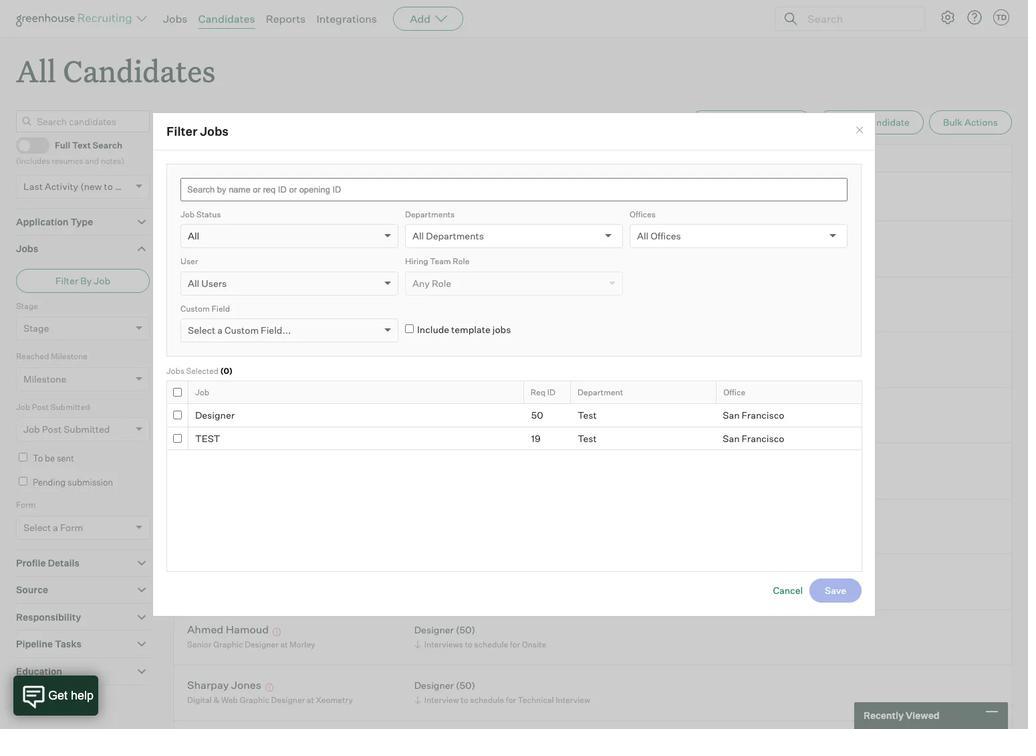 Task type: vqa. For each thing, say whether or not it's contained in the screenshot.
the managing on the left of the page
no



Task type: locate. For each thing, give the bounding box(es) containing it.
1 vertical spatial review
[[542, 418, 569, 428]]

pipeline tasks
[[16, 638, 82, 650]]

candidate reports are now available! apply filters and select "view in app" element
[[691, 111, 813, 135]]

all offices
[[638, 230, 682, 242]]

1 horizontal spatial interview
[[556, 695, 591, 705]]

1 vertical spatial post
[[42, 424, 62, 435]]

test inside filter jobs dialog
[[195, 433, 220, 444]]

0 vertical spatial rogers
[[220, 345, 256, 358]]

2 test from the top
[[578, 433, 597, 444]]

ux/ui for first jacob rogers link
[[187, 362, 211, 372]]

1 san from the top
[[723, 409, 740, 421]]

0 vertical spatial jacob rogers ux/ui designer at anyway, inc.
[[187, 345, 305, 372]]

td button
[[994, 9, 1010, 25]]

1 vertical spatial san francisco
[[723, 433, 785, 444]]

0 horizontal spatial custom
[[181, 303, 210, 313]]

graphic down jones
[[240, 695, 270, 705]]

0 vertical spatial role
[[453, 256, 470, 266]]

for left technical
[[506, 695, 516, 705]]

a
[[218, 325, 223, 336], [53, 522, 58, 533]]

recently
[[864, 710, 905, 721]]

jobs
[[493, 323, 511, 335]]

designer (50)
[[415, 346, 476, 358], [415, 568, 476, 580]]

candidates
[[198, 12, 255, 25], [63, 51, 216, 90]]

1 vertical spatial offices
[[651, 230, 682, 242]]

feedback
[[452, 251, 487, 261], [452, 418, 487, 428]]

0 vertical spatial candidates
[[198, 12, 255, 25]]

1 vertical spatial inc.
[[291, 418, 305, 428]]

1 vertical spatial role
[[432, 277, 452, 289]]

test (19) collect feedback in application review up the 19
[[415, 402, 569, 428]]

1 vertical spatial jacob rogers link
[[187, 401, 256, 416]]

2 san francisco from the top
[[723, 433, 785, 444]]

1 vertical spatial miller
[[218, 289, 246, 303]]

2 collect feedback in application review link from the top
[[413, 416, 573, 429]]

custom
[[181, 303, 210, 313], [225, 325, 259, 336]]

1 horizontal spatial a
[[218, 325, 223, 336]]

Include template jobs checkbox
[[405, 324, 414, 333]]

jacob down 'selected'
[[187, 401, 218, 414]]

collect feedback in application review link for miller
[[413, 250, 573, 262]]

activity
[[45, 180, 78, 192]]

schedule left technical
[[470, 695, 504, 705]]

1 vertical spatial jacob
[[187, 401, 218, 414]]

rogers down (0)
[[220, 401, 256, 414]]

0 vertical spatial miller
[[229, 234, 257, 247]]

testy tester rejected oct 23, 2023
[[187, 185, 498, 209]]

schedule inside designer (50) interview to schedule for technical interview
[[470, 695, 504, 705]]

select up 'profile'
[[23, 522, 51, 533]]

miller up marketing
[[218, 289, 246, 303]]

1 horizontal spatial select
[[188, 325, 216, 336]]

4 (50) from the top
[[456, 680, 476, 691]]

0 vertical spatial a
[[218, 325, 223, 336]]

jobs link
[[163, 12, 188, 25]]

0 vertical spatial test
[[578, 409, 597, 421]]

collect for michael miller
[[425, 251, 451, 261]]

jacob rogers ux/ui designer at anyway, inc. for first jacob rogers link from the bottom
[[187, 401, 305, 428]]

notes)
[[101, 156, 124, 166]]

0 vertical spatial graphic
[[213, 640, 243, 650]]

2 rogers from the top
[[220, 401, 256, 414]]

1 horizontal spatial filter
[[167, 124, 198, 138]]

departments
[[405, 209, 455, 219], [426, 230, 484, 242]]

&
[[214, 695, 219, 705]]

0 vertical spatial custom
[[181, 303, 210, 313]]

1 jacob rogers ux/ui designer at anyway, inc. from the top
[[187, 345, 305, 372]]

1 horizontal spatial add
[[845, 117, 863, 128]]

1 vertical spatial test
[[578, 433, 597, 444]]

test for 50
[[578, 409, 597, 421]]

to inside designer (50) interview to schedule for technical interview
[[461, 695, 469, 705]]

0 vertical spatial san
[[723, 409, 740, 421]]

feedback for jacob rogers
[[452, 418, 487, 428]]

collect feedback in application review link up the 19
[[413, 416, 573, 429]]

1 vertical spatial francisco
[[742, 433, 785, 444]]

rejected
[[415, 199, 449, 209]]

jobs left candidates link
[[163, 12, 188, 25]]

ux/ui down jobs selected (0)
[[187, 418, 211, 428]]

(50) up designer (50) interviews to schedule for onsite on the bottom of page
[[456, 568, 476, 580]]

interviews
[[425, 640, 464, 650]]

miller up marketwise
[[229, 234, 257, 247]]

1 in from the top
[[489, 251, 496, 261]]

1 ux/ui from the top
[[187, 362, 211, 372]]

1 vertical spatial to
[[465, 640, 473, 650]]

rogers down select a custom field...
[[220, 345, 256, 358]]

2 inc. from the top
[[291, 418, 305, 428]]

and
[[85, 156, 99, 166]]

designhub
[[267, 307, 310, 317]]

a inside form element
[[53, 522, 58, 533]]

application down the last at the top
[[16, 216, 69, 227]]

1 vertical spatial san
[[723, 433, 740, 444]]

0 vertical spatial select
[[188, 325, 216, 336]]

ux/ui left (0)
[[187, 362, 211, 372]]

sent
[[57, 453, 74, 464]]

2 ux/ui from the top
[[187, 418, 211, 428]]

0 vertical spatial san francisco
[[723, 409, 785, 421]]

0 horizontal spatial add
[[410, 12, 431, 25]]

interview right technical
[[556, 695, 591, 705]]

jobs down the "application type"
[[16, 243, 38, 254]]

submission
[[68, 477, 113, 488]]

0 vertical spatial jacob
[[187, 345, 218, 358]]

0 vertical spatial (19)
[[442, 235, 458, 247]]

form up details
[[60, 522, 83, 533]]

francisco for 19
[[742, 433, 785, 444]]

jacob up 'selected'
[[187, 345, 218, 358]]

noah harlow link
[[187, 567, 252, 582]]

2 francisco from the top
[[742, 433, 785, 444]]

filter inside dialog
[[167, 124, 198, 138]]

submitted down reached milestone 'element'
[[51, 402, 90, 412]]

td
[[997, 13, 1008, 22]]

for for ahmed hamoud
[[510, 640, 521, 650]]

miller inside "michael miller sales rep at marketwise"
[[229, 234, 257, 247]]

custom field
[[181, 303, 230, 313]]

san francisco
[[723, 409, 785, 421], [723, 433, 785, 444]]

review
[[542, 251, 569, 261], [542, 418, 569, 428]]

add inside 'link'
[[845, 117, 863, 128]]

recently viewed
[[864, 710, 940, 721]]

to inside designer (50) interviews to schedule for onsite
[[465, 640, 473, 650]]

1 rogers from the top
[[220, 345, 256, 358]]

0 vertical spatial designer (50)
[[415, 346, 476, 358]]

test (19) collect feedback in application review for miller
[[415, 235, 569, 261]]

collect feedback in application review link
[[413, 250, 573, 262], [413, 416, 573, 429]]

2023
[[479, 199, 498, 209]]

for left onsite
[[510, 640, 521, 650]]

0 vertical spatial jacob rogers link
[[187, 345, 256, 360]]

jacob rogers ux/ui designer at anyway, inc. down (0)
[[187, 401, 305, 428]]

san for 50
[[723, 409, 740, 421]]

0 vertical spatial review
[[542, 251, 569, 261]]

2 test (19) collect feedback in application review from the top
[[415, 402, 569, 428]]

last activity (new to old)
[[23, 180, 132, 192]]

schedule left onsite
[[475, 640, 509, 650]]

candidates down jobs link at left
[[63, 51, 216, 90]]

candidates right jobs link at left
[[198, 12, 255, 25]]

1 vertical spatial (19)
[[442, 291, 458, 302]]

2 jacob rogers link from the top
[[187, 401, 256, 416]]

2 interview from the left
[[556, 695, 591, 705]]

1 vertical spatial custom
[[225, 325, 259, 336]]

test
[[415, 235, 440, 247], [415, 291, 440, 302], [415, 402, 440, 413], [195, 433, 220, 444]]

resumes
[[52, 156, 83, 166]]

Search text field
[[805, 9, 913, 28]]

0 vertical spatial departments
[[405, 209, 455, 219]]

michael
[[187, 234, 226, 247]]

collect feedback in application review link down all departments at the left top
[[413, 250, 573, 262]]

1 horizontal spatial role
[[453, 256, 470, 266]]

submitted up sent
[[64, 424, 110, 435]]

(19)
[[442, 235, 458, 247], [442, 291, 458, 302], [442, 402, 458, 413]]

1 vertical spatial schedule
[[470, 695, 504, 705]]

departments down the rejected
[[405, 209, 455, 219]]

jobs left 'selected'
[[167, 366, 185, 376]]

23,
[[466, 199, 477, 209]]

2 collect from the top
[[425, 418, 451, 428]]

application for jacob rogers
[[497, 418, 540, 428]]

integrations
[[317, 12, 377, 25]]

1 vertical spatial designer (50)
[[415, 568, 476, 580]]

0 vertical spatial collect
[[425, 251, 451, 261]]

None checkbox
[[173, 388, 182, 397], [173, 411, 182, 420], [173, 434, 182, 443], [173, 388, 182, 397], [173, 411, 182, 420], [173, 434, 182, 443]]

1 (50) from the top
[[456, 346, 476, 358]]

oct
[[451, 199, 464, 209]]

1 vertical spatial anyway,
[[258, 418, 289, 428]]

application down 2023
[[497, 251, 540, 261]]

interview
[[425, 695, 459, 705], [556, 695, 591, 705]]

1 test from the top
[[578, 409, 597, 421]]

field...
[[261, 325, 291, 336]]

0 vertical spatial schedule
[[475, 640, 509, 650]]

filter left 'by'
[[55, 275, 78, 286]]

2 review from the top
[[542, 418, 569, 428]]

1 review from the top
[[542, 251, 569, 261]]

0 horizontal spatial filter
[[55, 275, 78, 286]]

francisco for 50
[[742, 409, 785, 421]]

0 horizontal spatial a
[[53, 522, 58, 533]]

michael miller sales rep at marketwise
[[187, 234, 280, 261]]

1 vertical spatial ux/ui
[[187, 418, 211, 428]]

1 vertical spatial departments
[[426, 230, 484, 242]]

testy
[[187, 185, 215, 198]]

(19) for jacob rogers
[[442, 402, 458, 413]]

1 vertical spatial feedback
[[452, 418, 487, 428]]

form down pending submission option
[[16, 500, 36, 510]]

to left old)
[[104, 180, 113, 192]]

select inside filter jobs dialog
[[188, 325, 216, 336]]

custom down linda in the left top of the page
[[181, 303, 210, 313]]

jacob rogers link up (0)
[[187, 345, 256, 360]]

1 vertical spatial a
[[53, 522, 58, 533]]

designer inside designer (50) interview to schedule for technical interview
[[415, 680, 454, 691]]

1 san francisco from the top
[[723, 409, 785, 421]]

2 vertical spatial to
[[461, 695, 469, 705]]

role up test (19)
[[432, 277, 452, 289]]

1 feedback from the top
[[452, 251, 487, 261]]

to down "interviews to schedule for onsite" "link"
[[461, 695, 469, 705]]

jacob for first jacob rogers link
[[187, 345, 218, 358]]

ux/ui for first jacob rogers link from the bottom
[[187, 418, 211, 428]]

(50) inside designer (50) interviews to schedule for onsite
[[456, 624, 476, 635]]

(50) up interview to schedule for technical interview link
[[456, 680, 476, 691]]

hiring team role
[[405, 256, 470, 266]]

Search candidates field
[[16, 111, 150, 133]]

job post submitted
[[16, 402, 90, 412], [23, 424, 110, 435]]

milestone down stage element
[[51, 351, 88, 361]]

to right the interviews
[[465, 640, 473, 650]]

all for the 'all' option at left
[[188, 230, 200, 242]]

for inside designer (50) interviews to schedule for onsite
[[510, 640, 521, 650]]

(50) down include template jobs
[[456, 346, 476, 358]]

1 vertical spatial collect feedback in application review link
[[413, 416, 573, 429]]

0 vertical spatial feedback
[[452, 251, 487, 261]]

1 jacob from the top
[[187, 345, 218, 358]]

submitted
[[51, 402, 90, 412], [64, 424, 110, 435]]

jacob rogers link down (0)
[[187, 401, 256, 416]]

review for michael miller
[[542, 251, 569, 261]]

filter inside button
[[55, 275, 78, 286]]

1 vertical spatial select
[[23, 522, 51, 533]]

custom down marketing
[[225, 325, 259, 336]]

1 vertical spatial jacob rogers ux/ui designer at anyway, inc.
[[187, 401, 305, 428]]

2 jacob from the top
[[187, 401, 218, 414]]

filter by job
[[55, 275, 110, 286]]

checkmark image
[[22, 140, 32, 149]]

1 francisco from the top
[[742, 409, 785, 421]]

ux/ui
[[187, 362, 211, 372], [187, 418, 211, 428]]

actions
[[965, 117, 999, 128]]

35
[[213, 115, 225, 127]]

filter by job button
[[16, 269, 150, 293]]

linda miller head of marketing at designhub
[[187, 289, 310, 317]]

in
[[489, 251, 496, 261], [489, 418, 496, 428]]

select inside form element
[[23, 522, 51, 533]]

2 feedback from the top
[[452, 418, 487, 428]]

graphic down ahmed hamoud link
[[213, 640, 243, 650]]

candidates link
[[198, 12, 255, 25]]

all for all users
[[188, 277, 200, 289]]

(includes
[[16, 156, 50, 166]]

0 vertical spatial offices
[[630, 209, 656, 219]]

0 vertical spatial filter
[[167, 124, 198, 138]]

jacob rogers link
[[187, 345, 256, 360], [187, 401, 256, 416]]

3 (19) from the top
[[442, 402, 458, 413]]

all departments
[[413, 230, 484, 242]]

configure image
[[941, 9, 957, 25]]

1 vertical spatial form
[[60, 522, 83, 533]]

(50) up "interviews to schedule for onsite" "link"
[[456, 624, 476, 635]]

hiring
[[405, 256, 429, 266]]

reached milestone element
[[16, 350, 150, 401]]

0 vertical spatial collect feedback in application review link
[[413, 250, 573, 262]]

filter up name
[[167, 124, 198, 138]]

0 vertical spatial anyway,
[[258, 362, 289, 372]]

schedule
[[475, 640, 509, 650], [470, 695, 504, 705]]

0 vertical spatial test (19) collect feedback in application review
[[415, 235, 569, 261]]

filter jobs dialog
[[153, 112, 876, 617]]

1 vertical spatial in
[[489, 418, 496, 428]]

1 vertical spatial test (19) collect feedback in application review
[[415, 402, 569, 428]]

0 vertical spatial francisco
[[742, 409, 785, 421]]

jacob for first jacob rogers link from the bottom
[[187, 401, 218, 414]]

1 vertical spatial filter
[[55, 275, 78, 286]]

1 collect from the top
[[425, 251, 451, 261]]

0 vertical spatial ux/ui
[[187, 362, 211, 372]]

milestone
[[51, 351, 88, 361], [23, 373, 66, 384]]

stage
[[16, 301, 38, 311], [23, 323, 49, 334]]

0 vertical spatial form
[[16, 500, 36, 510]]

0 vertical spatial in
[[489, 251, 496, 261]]

a inside filter jobs dialog
[[218, 325, 223, 336]]

interview down the interviews
[[425, 695, 459, 705]]

a down field
[[218, 325, 223, 336]]

0 vertical spatial add
[[410, 12, 431, 25]]

add candidate link
[[818, 111, 924, 135]]

miller
[[229, 234, 257, 247], [218, 289, 246, 303]]

1 vertical spatial collect
[[425, 418, 451, 428]]

in right team
[[489, 251, 496, 261]]

for
[[510, 640, 521, 650], [506, 695, 516, 705]]

0 horizontal spatial form
[[16, 500, 36, 510]]

form element
[[16, 499, 150, 549]]

to
[[104, 180, 113, 192], [465, 640, 473, 650], [461, 695, 469, 705]]

application up the 19
[[497, 418, 540, 428]]

1 (19) from the top
[[442, 235, 458, 247]]

0 vertical spatial inc.
[[291, 362, 305, 372]]

reset filters button
[[16, 692, 96, 717]]

job post submitted down reached milestone 'element'
[[16, 402, 90, 412]]

0 horizontal spatial interview
[[425, 695, 459, 705]]

old)
[[115, 180, 132, 192]]

add inside popup button
[[410, 12, 431, 25]]

inc.
[[291, 362, 305, 372], [291, 418, 305, 428]]

jacob rogers ux/ui designer at anyway, inc. down select a custom field...
[[187, 345, 305, 372]]

0 horizontal spatial select
[[23, 522, 51, 533]]

2 in from the top
[[489, 418, 496, 428]]

role right team
[[453, 256, 470, 266]]

2 san from the top
[[723, 433, 740, 444]]

application for michael miller
[[497, 251, 540, 261]]

1 collect feedback in application review link from the top
[[413, 250, 573, 262]]

1 vertical spatial job post submitted
[[23, 424, 110, 435]]

schedule inside designer (50) interviews to schedule for onsite
[[475, 640, 509, 650]]

1 vertical spatial rogers
[[220, 401, 256, 414]]

senior graphic designer at morley
[[187, 640, 315, 650]]

job post submitted up sent
[[23, 424, 110, 435]]

bulk actions link
[[930, 111, 1013, 135]]

in left 50
[[489, 418, 496, 428]]

departments up team
[[426, 230, 484, 242]]

last activity (new to old) option
[[23, 180, 132, 192]]

1 vertical spatial for
[[506, 695, 516, 705]]

1 horizontal spatial form
[[60, 522, 83, 533]]

1 horizontal spatial custom
[[225, 325, 259, 336]]

1 test (19) collect feedback in application review from the top
[[415, 235, 569, 261]]

ahmed hamoud has been in onsite for more than 21 days image
[[271, 628, 283, 636]]

2 jacob rogers ux/ui designer at anyway, inc. from the top
[[187, 401, 305, 428]]

1 vertical spatial application
[[497, 251, 540, 261]]

2 vertical spatial application
[[497, 418, 540, 428]]

test (19) collect feedback in application review
[[415, 235, 569, 261], [415, 402, 569, 428]]

include
[[417, 323, 450, 335]]

1 anyway, from the top
[[258, 362, 289, 372]]

to be sent
[[33, 453, 74, 464]]

selected
[[186, 366, 219, 376]]

(new
[[80, 180, 102, 192]]

3 (50) from the top
[[456, 624, 476, 635]]

feedback for michael miller
[[452, 251, 487, 261]]

test (19) collect feedback in application review down 2023
[[415, 235, 569, 261]]

for inside designer (50) interview to schedule for technical interview
[[506, 695, 516, 705]]

0 vertical spatial for
[[510, 640, 521, 650]]

Pending submission checkbox
[[19, 477, 27, 485]]

miller inside linda miller head of marketing at designhub
[[218, 289, 246, 303]]

a up profile details
[[53, 522, 58, 533]]

milestone down reached milestone
[[23, 373, 66, 384]]

post down reached
[[32, 402, 49, 412]]

2 vertical spatial (19)
[[442, 402, 458, 413]]

select down head
[[188, 325, 216, 336]]

role
[[453, 256, 470, 266], [432, 277, 452, 289]]

any role
[[413, 277, 452, 289]]

post up to be sent
[[42, 424, 62, 435]]

2 anyway, from the top
[[258, 418, 289, 428]]

miller for linda miller
[[218, 289, 246, 303]]

user
[[181, 256, 198, 266]]

candidate
[[865, 117, 910, 128]]

1 vertical spatial add
[[845, 117, 863, 128]]



Task type: describe. For each thing, give the bounding box(es) containing it.
job inside button
[[94, 275, 110, 286]]

1 designer (50) from the top
[[415, 346, 476, 358]]

(19) for michael miller
[[442, 235, 458, 247]]

all candidates
[[16, 51, 216, 90]]

review for jacob rogers
[[542, 418, 569, 428]]

to for ahmed hamoud
[[465, 640, 473, 650]]

testy tester link
[[187, 185, 249, 200]]

all for all offices
[[638, 230, 649, 242]]

bulk
[[944, 117, 963, 128]]

0 vertical spatial job post submitted
[[16, 402, 90, 412]]

1 vertical spatial milestone
[[23, 373, 66, 384]]

full text search (includes resumes and notes)
[[16, 140, 124, 166]]

test for 19
[[578, 433, 597, 444]]

last
[[23, 180, 43, 192]]

filter for filter jobs
[[167, 124, 198, 138]]

reached
[[16, 351, 49, 361]]

rep
[[209, 251, 224, 261]]

0 vertical spatial to
[[104, 180, 113, 192]]

add candidate
[[845, 117, 910, 128]]

reports
[[266, 12, 306, 25]]

team
[[430, 256, 451, 266]]

to for sharpay jones
[[461, 695, 469, 705]]

2 (50) from the top
[[456, 568, 476, 580]]

hamoud
[[226, 623, 269, 636]]

greenhouse recruiting image
[[16, 11, 136, 27]]

collect feedback in application review link for rogers
[[413, 416, 573, 429]]

anyway, for first jacob rogers link
[[258, 362, 289, 372]]

filter for filter by job
[[55, 275, 78, 286]]

noah harlow
[[187, 567, 252, 580]]

1 vertical spatial stage
[[23, 323, 49, 334]]

(50) inside designer (50) interview to schedule for technical interview
[[456, 680, 476, 691]]

application type
[[16, 216, 93, 227]]

template
[[452, 323, 491, 335]]

0 vertical spatial submitted
[[51, 402, 90, 412]]

add button
[[393, 7, 464, 31]]

sales
[[187, 251, 208, 261]]

job/status
[[425, 153, 468, 163]]

details
[[48, 557, 80, 568]]

in for miller
[[489, 251, 496, 261]]

sharpay jones
[[187, 678, 262, 692]]

1 vertical spatial submitted
[[64, 424, 110, 435]]

1 vertical spatial graphic
[[240, 695, 270, 705]]

cancel
[[774, 585, 804, 596]]

source
[[16, 584, 48, 596]]

at inside "michael miller sales rep at marketwise"
[[226, 251, 234, 261]]

be
[[45, 453, 55, 464]]

all users
[[188, 277, 227, 289]]

select a form
[[23, 522, 83, 533]]

(0)
[[220, 366, 233, 376]]

req
[[531, 387, 546, 397]]

head
[[187, 307, 207, 317]]

full
[[55, 140, 70, 150]]

senior
[[187, 640, 212, 650]]

showing 35
[[173, 115, 225, 127]]

designer (50) interview to schedule for technical interview
[[415, 680, 591, 705]]

profile details
[[16, 557, 80, 568]]

cancel link
[[774, 585, 804, 596]]

text
[[72, 140, 91, 150]]

department
[[578, 387, 624, 397]]

designer inside designer (50) interviews to schedule for onsite
[[415, 624, 454, 635]]

marketing
[[218, 307, 256, 317]]

ahmed hamoud link
[[187, 623, 269, 638]]

interview to schedule for technical interview link
[[413, 694, 594, 707]]

pipeline
[[16, 638, 53, 650]]

technical
[[518, 695, 554, 705]]

id
[[548, 387, 556, 397]]

miller for michael miller
[[229, 234, 257, 247]]

stage element
[[16, 300, 150, 350]]

linda
[[187, 289, 216, 303]]

to
[[33, 453, 43, 464]]

0 horizontal spatial role
[[432, 277, 452, 289]]

showing
[[173, 115, 211, 127]]

linda miller link
[[187, 289, 246, 305]]

a for form
[[53, 522, 58, 533]]

1 inc. from the top
[[291, 362, 305, 372]]

schedule for sharpay jones
[[470, 695, 504, 705]]

viewed
[[906, 710, 940, 721]]

harlow
[[216, 567, 252, 580]]

2 (19) from the top
[[442, 291, 458, 302]]

test (19) collect feedback in application review for rogers
[[415, 402, 569, 428]]

of
[[209, 307, 216, 317]]

san francisco for 50
[[723, 409, 785, 421]]

in for rogers
[[489, 418, 496, 428]]

jobs up name
[[200, 124, 229, 138]]

anyway, for first jacob rogers link from the bottom
[[258, 418, 289, 428]]

jacob rogers ux/ui designer at anyway, inc. for first jacob rogers link
[[187, 345, 305, 372]]

morley
[[290, 640, 315, 650]]

add for add
[[410, 12, 431, 25]]

1 interview from the left
[[425, 695, 459, 705]]

designer (50) interviews to schedule for onsite
[[415, 624, 547, 650]]

reached milestone
[[16, 351, 88, 361]]

1 vertical spatial candidates
[[63, 51, 216, 90]]

marketwise
[[235, 251, 280, 261]]

job post submitted element
[[16, 401, 150, 451]]

collect for jacob rogers
[[425, 418, 451, 428]]

all option
[[188, 230, 200, 242]]

sharpay jones link
[[187, 678, 262, 694]]

req id
[[531, 387, 556, 397]]

0 vertical spatial milestone
[[51, 351, 88, 361]]

users
[[202, 277, 227, 289]]

filter jobs
[[167, 124, 229, 138]]

Search by name or req ID or opening ID field
[[181, 178, 848, 201]]

reset filters
[[36, 699, 90, 710]]

add for add candidate
[[845, 117, 863, 128]]

schedule for ahmed hamoud
[[475, 640, 509, 650]]

pending
[[33, 477, 66, 488]]

0 vertical spatial stage
[[16, 301, 38, 311]]

san francisco for 19
[[723, 433, 785, 444]]

xeometry
[[316, 695, 353, 705]]

noah
[[187, 567, 214, 580]]

for for sharpay jones
[[506, 695, 516, 705]]

ahmed hamoud
[[187, 623, 269, 636]]

at inside linda miller head of marketing at designhub
[[258, 307, 266, 317]]

office
[[724, 387, 746, 397]]

responsibility
[[16, 611, 81, 623]]

50
[[532, 409, 544, 421]]

type
[[71, 216, 93, 227]]

digital & web graphic designer at xeometry
[[187, 695, 353, 705]]

a for custom
[[218, 325, 223, 336]]

web
[[221, 695, 238, 705]]

0 vertical spatial post
[[32, 402, 49, 412]]

reports link
[[266, 12, 306, 25]]

19
[[532, 433, 541, 444]]

job status
[[181, 209, 221, 219]]

sharpay jones has been in technical interview for more than 14 days image
[[264, 684, 276, 692]]

jobs selected (0)
[[167, 366, 233, 376]]

san for 19
[[723, 433, 740, 444]]

To be sent checkbox
[[19, 453, 27, 462]]

any
[[413, 277, 430, 289]]

0 vertical spatial application
[[16, 216, 69, 227]]

designer inside filter jobs dialog
[[195, 409, 235, 421]]

select for select a custom field...
[[188, 325, 216, 336]]

all for all departments
[[413, 230, 424, 242]]

include template jobs
[[417, 323, 511, 335]]

2 designer (50) from the top
[[415, 568, 476, 580]]

rogers for first jacob rogers link from the bottom
[[220, 401, 256, 414]]

close image
[[855, 125, 866, 135]]

1 jacob rogers link from the top
[[187, 345, 256, 360]]

rogers for first jacob rogers link
[[220, 345, 256, 358]]

select for select a form
[[23, 522, 51, 533]]

sharpay
[[187, 678, 229, 692]]



